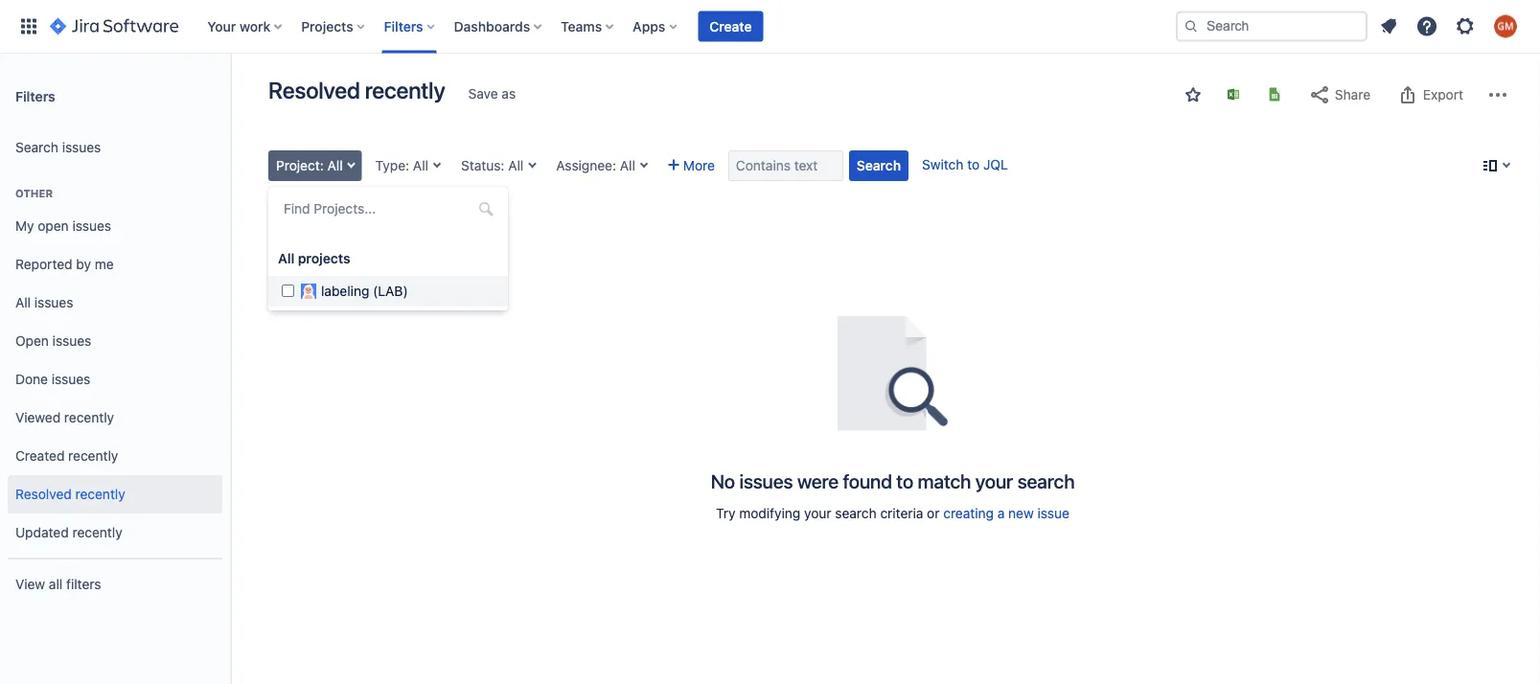 Task type: describe. For each thing, give the bounding box(es) containing it.
1 horizontal spatial resolved recently
[[268, 77, 445, 104]]

match
[[918, 470, 971, 492]]

apps
[[633, 18, 666, 34]]

created
[[15, 448, 65, 464]]

project: all
[[276, 158, 343, 173]]

done issues
[[15, 372, 90, 387]]

by
[[76, 257, 91, 272]]

apps button
[[627, 11, 685, 42]]

small image
[[1186, 87, 1201, 103]]

filters inside dropdown button
[[384, 18, 423, 34]]

all projects
[[278, 251, 350, 266]]

viewed
[[15, 410, 61, 426]]

recently for resolved recently link
[[75, 487, 125, 502]]

issues right the open
[[72, 218, 111, 234]]

updated recently
[[15, 525, 122, 541]]

done issues link
[[8, 360, 222, 399]]

assignee:
[[556, 158, 616, 173]]

save as button
[[459, 79, 525, 109]]

your work
[[207, 18, 271, 34]]

more
[[683, 158, 715, 173]]

all for type: all
[[413, 158, 428, 173]]

banner containing your work
[[0, 0, 1540, 54]]

search image
[[1184, 19, 1199, 34]]

updated recently link
[[8, 514, 222, 552]]

were
[[797, 470, 839, 492]]

no issues were found to match your search
[[711, 470, 1075, 492]]

open
[[15, 333, 49, 349]]

viewed recently
[[15, 410, 114, 426]]

(lab)
[[373, 283, 408, 299]]

projects
[[301, 18, 353, 34]]

recently for viewed recently 'link'
[[64, 410, 114, 426]]

save
[[468, 86, 498, 102]]

all for status: all
[[508, 158, 524, 173]]

appswitcher icon image
[[17, 15, 40, 38]]

issues for no issues were found to match your search
[[740, 470, 793, 492]]

Search issues using keywords text field
[[728, 150, 843, 181]]

new
[[1009, 506, 1034, 521]]

settings image
[[1454, 15, 1477, 38]]

my
[[15, 218, 34, 234]]

resolved recently inside other group
[[15, 487, 125, 502]]

try
[[716, 506, 736, 521]]

none checkbox inside "all projects" element
[[282, 285, 294, 297]]

issues for search issues
[[62, 140, 101, 155]]

open issues link
[[8, 322, 222, 360]]

all inside other group
[[15, 295, 31, 311]]

1 horizontal spatial search
[[1018, 470, 1075, 492]]

all
[[49, 577, 63, 592]]

create button
[[698, 11, 763, 42]]

view
[[15, 577, 45, 592]]

done
[[15, 372, 48, 387]]

open issues
[[15, 333, 91, 349]]

creating
[[943, 506, 994, 521]]

recently for updated recently link
[[72, 525, 122, 541]]

your
[[207, 18, 236, 34]]

search for search
[[857, 158, 901, 173]]

no
[[711, 470, 735, 492]]

or
[[927, 506, 940, 521]]

project:
[[276, 158, 324, 173]]

open
[[38, 218, 69, 234]]

teams
[[561, 18, 602, 34]]

status: all
[[461, 158, 524, 173]]

my open issues link
[[8, 207, 222, 245]]

jql
[[983, 157, 1008, 173]]

view all filters link
[[8, 566, 222, 604]]

issues for done issues
[[52, 372, 90, 387]]

open in google sheets image
[[1267, 87, 1283, 102]]

search issues link
[[8, 128, 222, 167]]

0 vertical spatial resolved
[[268, 77, 360, 104]]

all projects element
[[268, 276, 508, 307]]

created recently link
[[8, 437, 222, 475]]

your profile and settings image
[[1494, 15, 1517, 38]]

1 vertical spatial your
[[804, 506, 832, 521]]



Task type: locate. For each thing, give the bounding box(es) containing it.
recently down filters dropdown button
[[365, 77, 445, 104]]

your down the were
[[804, 506, 832, 521]]

Search field
[[1176, 11, 1368, 42]]

recently down created recently link
[[75, 487, 125, 502]]

all for project: all
[[327, 158, 343, 173]]

search up other
[[15, 140, 58, 155]]

search
[[1018, 470, 1075, 492], [835, 506, 877, 521]]

0 vertical spatial search
[[15, 140, 58, 155]]

recently down viewed recently 'link'
[[68, 448, 118, 464]]

reported by me link
[[8, 245, 222, 284]]

1 horizontal spatial search
[[857, 158, 901, 173]]

work
[[240, 18, 271, 34]]

recently down resolved recently link
[[72, 525, 122, 541]]

found
[[843, 470, 892, 492]]

all right project:
[[327, 158, 343, 173]]

search issues
[[15, 140, 101, 155]]

filters button
[[378, 11, 442, 42]]

to
[[967, 157, 980, 173], [897, 470, 914, 492]]

recently for created recently link
[[68, 448, 118, 464]]

more button
[[660, 150, 723, 181]]

sidebar navigation image
[[209, 77, 251, 115]]

all right assignee:
[[620, 158, 635, 173]]

search left switch
[[857, 158, 901, 173]]

to up criteria
[[897, 470, 914, 492]]

1 vertical spatial resolved
[[15, 487, 72, 502]]

export button
[[1387, 80, 1473, 110]]

1 horizontal spatial your
[[976, 470, 1013, 492]]

recently
[[365, 77, 445, 104], [64, 410, 114, 426], [68, 448, 118, 464], [75, 487, 125, 502], [72, 525, 122, 541]]

0 vertical spatial your
[[976, 470, 1013, 492]]

all issues link
[[8, 284, 222, 322]]

switch
[[922, 157, 964, 173]]

a
[[998, 506, 1005, 521]]

resolved recently up updated recently
[[15, 487, 125, 502]]

filters up search issues
[[15, 88, 55, 104]]

0 horizontal spatial filters
[[15, 88, 55, 104]]

creating a new issue link
[[943, 506, 1070, 521]]

issues up modifying
[[740, 470, 793, 492]]

switch to jql
[[922, 157, 1008, 173]]

None checkbox
[[282, 285, 294, 297]]

type: all
[[375, 158, 428, 173]]

recently up created recently
[[64, 410, 114, 426]]

resolved
[[268, 77, 360, 104], [15, 487, 72, 502]]

all right 'type:'
[[413, 158, 428, 173]]

updated
[[15, 525, 69, 541]]

all up open
[[15, 295, 31, 311]]

all
[[327, 158, 343, 173], [413, 158, 428, 173], [508, 158, 524, 173], [620, 158, 635, 173], [278, 251, 294, 266], [15, 295, 31, 311]]

recently inside 'link'
[[64, 410, 114, 426]]

projects button
[[295, 11, 373, 42]]

resolved inside other group
[[15, 487, 72, 502]]

me
[[95, 257, 114, 272]]

other group
[[8, 167, 222, 558]]

1 vertical spatial search
[[857, 158, 901, 173]]

your work button
[[202, 11, 290, 42]]

0 horizontal spatial to
[[897, 470, 914, 492]]

search up issue
[[1018, 470, 1075, 492]]

all for assignee: all
[[620, 158, 635, 173]]

remove criteria image
[[483, 188, 498, 204]]

viewed recently link
[[8, 399, 222, 437]]

issues right open
[[52, 333, 91, 349]]

primary element
[[12, 0, 1176, 53]]

share
[[1335, 87, 1371, 103]]

my open issues
[[15, 218, 111, 234]]

search inside button
[[857, 158, 901, 173]]

0 vertical spatial search
[[1018, 470, 1075, 492]]

status:
[[461, 158, 505, 173]]

all right status:
[[508, 158, 524, 173]]

resolved recently link
[[8, 475, 222, 514]]

open in microsoft excel image
[[1226, 87, 1241, 102]]

1 horizontal spatial resolved
[[268, 77, 360, 104]]

all issues
[[15, 295, 73, 311]]

dashboards
[[454, 18, 530, 34]]

0 vertical spatial to
[[967, 157, 980, 173]]

resolved up updated
[[15, 487, 72, 502]]

other
[[15, 187, 53, 200]]

created recently
[[15, 448, 118, 464]]

your up a on the right of page
[[976, 470, 1013, 492]]

save as
[[468, 86, 516, 102]]

projects
[[298, 251, 350, 266]]

filters right 'projects' 'dropdown button'
[[384, 18, 423, 34]]

0 horizontal spatial your
[[804, 506, 832, 521]]

resolved recently down 'projects' 'dropdown button'
[[268, 77, 445, 104]]

to left jql
[[967, 157, 980, 173]]

search down the found
[[835, 506, 877, 521]]

issues for open issues
[[52, 333, 91, 349]]

help image
[[1416, 15, 1439, 38]]

dashboards button
[[448, 11, 549, 42]]

modifying
[[739, 506, 801, 521]]

0 horizontal spatial search
[[835, 506, 877, 521]]

issues up open issues
[[34, 295, 73, 311]]

reported by me
[[15, 257, 114, 272]]

view all filters
[[15, 577, 101, 592]]

reported
[[15, 257, 72, 272]]

issue
[[1038, 506, 1070, 521]]

issues
[[62, 140, 101, 155], [72, 218, 111, 234], [34, 295, 73, 311], [52, 333, 91, 349], [52, 372, 90, 387], [740, 470, 793, 492]]

banner
[[0, 0, 1540, 54]]

1 vertical spatial to
[[897, 470, 914, 492]]

notifications image
[[1377, 15, 1400, 38]]

0 vertical spatial resolved recently
[[268, 77, 445, 104]]

search button
[[849, 150, 909, 181]]

search
[[15, 140, 58, 155], [857, 158, 901, 173]]

0 horizontal spatial resolved recently
[[15, 487, 125, 502]]

try modifying your search criteria or creating a new issue
[[716, 506, 1070, 521]]

issues for all issues
[[34, 295, 73, 311]]

share link
[[1299, 80, 1380, 110]]

as
[[502, 86, 516, 102]]

labeling
[[321, 283, 369, 299]]

Find Projects... field
[[278, 196, 498, 222]]

all left projects
[[278, 251, 294, 266]]

0 horizontal spatial search
[[15, 140, 58, 155]]

0 vertical spatial filters
[[384, 18, 423, 34]]

labeling (lab)
[[321, 283, 408, 299]]

export
[[1423, 87, 1464, 103]]

1 horizontal spatial to
[[967, 157, 980, 173]]

filters
[[66, 577, 101, 592]]

resolved down projects
[[268, 77, 360, 104]]

your
[[976, 470, 1013, 492], [804, 506, 832, 521]]

issues up the viewed recently
[[52, 372, 90, 387]]

assignee: all
[[556, 158, 635, 173]]

create
[[710, 18, 752, 34]]

criteria
[[880, 506, 923, 521]]

resolved recently
[[268, 77, 445, 104], [15, 487, 125, 502]]

0 horizontal spatial resolved
[[15, 487, 72, 502]]

1 vertical spatial resolved recently
[[15, 487, 125, 502]]

type:
[[375, 158, 409, 173]]

search for search issues
[[15, 140, 58, 155]]

1 vertical spatial filters
[[15, 88, 55, 104]]

1 vertical spatial search
[[835, 506, 877, 521]]

default image
[[478, 201, 494, 217]]

issues up the my open issues
[[62, 140, 101, 155]]

1 horizontal spatial filters
[[384, 18, 423, 34]]

filters
[[384, 18, 423, 34], [15, 88, 55, 104]]

jira software image
[[50, 15, 179, 38], [50, 15, 179, 38]]

teams button
[[555, 11, 621, 42]]

switch to jql link
[[922, 157, 1008, 173]]



Task type: vqa. For each thing, say whether or not it's contained in the screenshot.
Test (0) button
no



